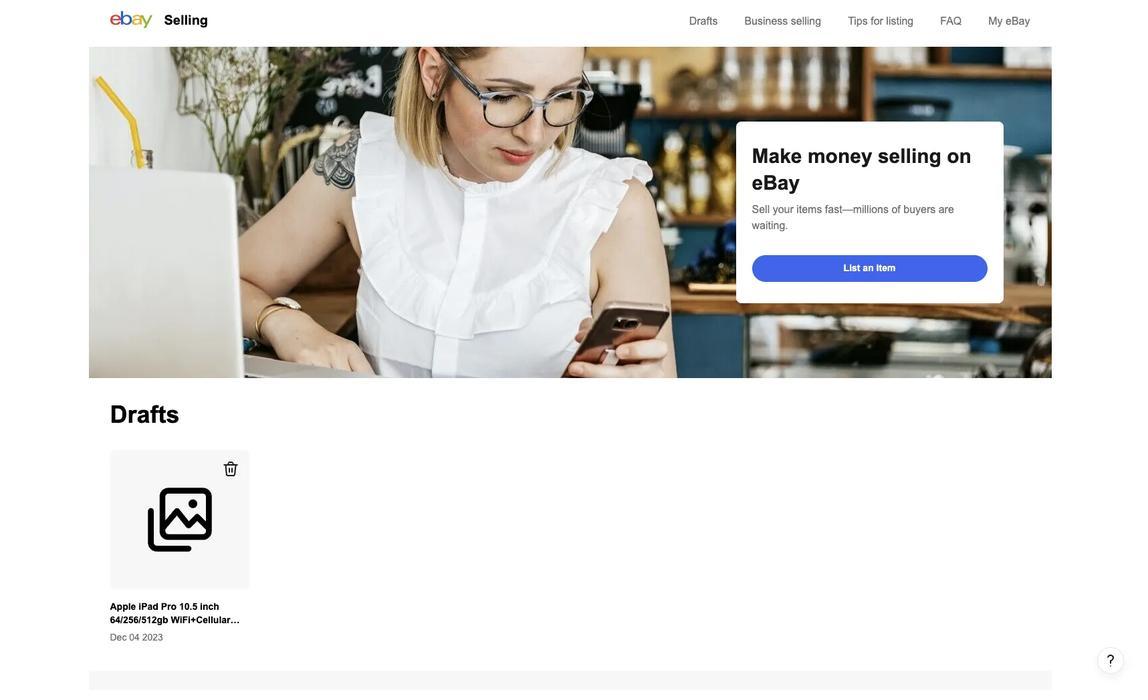 Task type: vqa. For each thing, say whether or not it's contained in the screenshot.
Drafts to the left
yes



Task type: locate. For each thing, give the bounding box(es) containing it.
2023
[[142, 633, 163, 643]]

0 horizontal spatial drafts
[[110, 401, 180, 429]]

business selling
[[745, 15, 821, 27]]

10.5
[[179, 602, 197, 613]]

faq
[[941, 15, 962, 27]]

ebay inside make money selling on ebay
[[752, 172, 800, 194]]

are
[[939, 204, 954, 215]]

1 horizontal spatial ebay
[[1006, 15, 1030, 27]]

ebay
[[1006, 15, 1030, 27], [752, 172, 800, 194]]

faq link
[[941, 15, 962, 27]]

0 vertical spatial ebay
[[1006, 15, 1030, 27]]

selling inside make money selling on ebay
[[878, 145, 942, 167]]

apple ipad pro 10.5 inch 64/256/512gb wifi+cellular unlocked very good condition dec 04 2023
[[110, 602, 248, 643]]

tips
[[848, 15, 868, 27]]

tips for listing
[[848, 15, 914, 27]]

an
[[863, 263, 874, 273]]

your
[[773, 204, 794, 215]]

tips for listing link
[[848, 15, 914, 27]]

business
[[745, 15, 788, 27]]

1 vertical spatial drafts
[[110, 401, 180, 429]]

1 horizontal spatial drafts
[[689, 15, 718, 27]]

make money selling on ebay
[[752, 145, 972, 194]]

buyers
[[904, 204, 936, 215]]

0 vertical spatial selling
[[791, 15, 821, 27]]

list an item link
[[752, 255, 988, 282]]

sell your items fast—millions of buyers are waiting.
[[752, 204, 954, 231]]

drafts
[[689, 15, 718, 27], [110, 401, 180, 429]]

0 horizontal spatial ebay
[[752, 172, 800, 194]]

ebay right the my
[[1006, 15, 1030, 27]]

selling right business
[[791, 15, 821, 27]]

wifi+cellular
[[171, 615, 230, 626]]

ebay down make
[[752, 172, 800, 194]]

fast—millions
[[825, 204, 889, 215]]

sell
[[752, 204, 770, 215]]

inch
[[200, 602, 219, 613]]

1 vertical spatial selling
[[878, 145, 942, 167]]

1 vertical spatial ebay
[[752, 172, 800, 194]]

help, opens dialogs image
[[1104, 655, 1118, 668]]

of
[[892, 204, 901, 215]]

my
[[989, 15, 1003, 27]]

selling
[[791, 15, 821, 27], [878, 145, 942, 167]]

items
[[797, 204, 822, 215]]

for
[[871, 15, 883, 27]]

my ebay link
[[989, 15, 1030, 27]]

make
[[752, 145, 802, 167]]

listing
[[886, 15, 914, 27]]

04
[[129, 633, 140, 643]]

1 horizontal spatial selling
[[878, 145, 942, 167]]

selling left on at the top
[[878, 145, 942, 167]]



Task type: describe. For each thing, give the bounding box(es) containing it.
ipad
[[139, 602, 158, 613]]

0 vertical spatial drafts
[[689, 15, 718, 27]]

64/256/512gb
[[110, 615, 168, 626]]

unlocked
[[110, 629, 152, 639]]

good
[[177, 629, 202, 639]]

pro
[[161, 602, 177, 613]]

item
[[877, 263, 896, 273]]

apple
[[110, 602, 136, 613]]

selling
[[164, 13, 208, 27]]

money
[[808, 145, 873, 167]]

list
[[844, 263, 860, 273]]

on
[[947, 145, 972, 167]]

my ebay
[[989, 15, 1030, 27]]

list an item
[[844, 263, 896, 273]]

condition
[[204, 629, 248, 639]]

dec
[[110, 633, 127, 643]]

waiting.
[[752, 220, 788, 231]]

0 horizontal spatial selling
[[791, 15, 821, 27]]

very
[[155, 629, 175, 639]]

drafts link
[[689, 15, 718, 27]]

business selling link
[[745, 15, 821, 27]]



